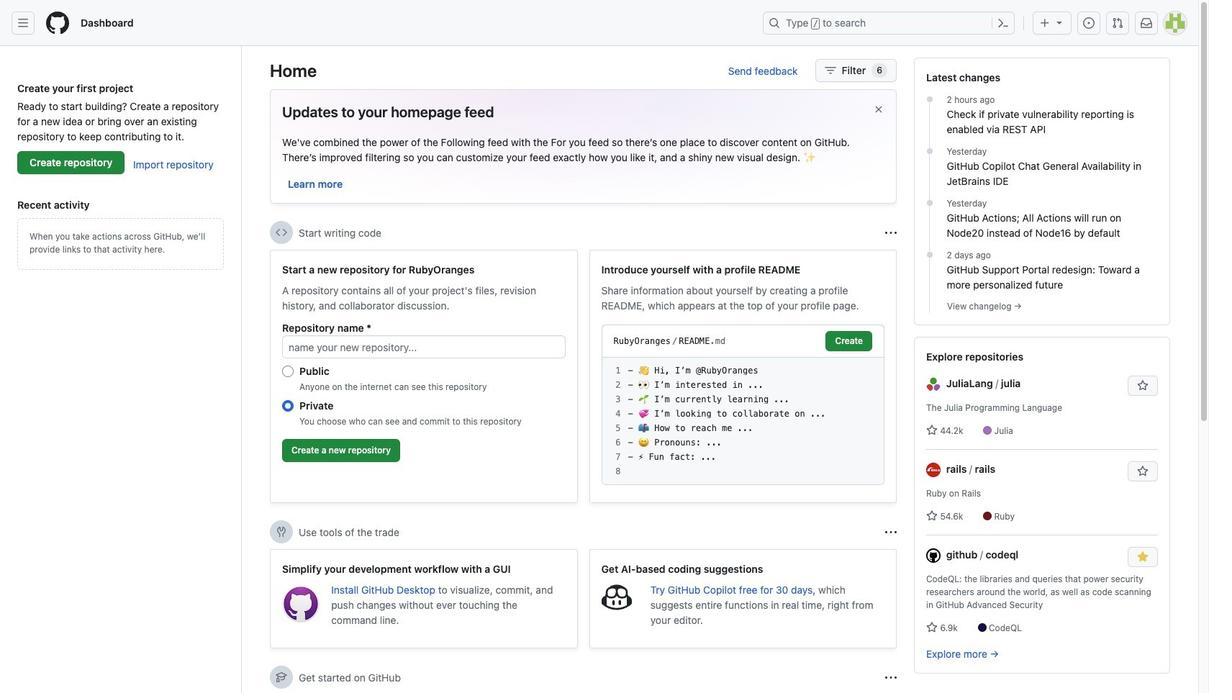 Task type: locate. For each thing, give the bounding box(es) containing it.
star image down @github profile image
[[926, 622, 938, 633]]

1 vertical spatial dot fill image
[[924, 249, 935, 261]]

1 why am i seeing this? image from the top
[[885, 227, 897, 239]]

x image
[[873, 104, 885, 115]]

1 vertical spatial dot fill image
[[924, 197, 935, 209]]

none radio inside start a new repository element
[[282, 366, 294, 377]]

2 star image from the top
[[926, 622, 938, 633]]

filter image
[[825, 65, 836, 76]]

simplify your development workflow with a gui element
[[270, 549, 578, 649]]

1 star image from the top
[[926, 425, 938, 436]]

mortar board image
[[276, 672, 287, 683]]

get ai-based coding suggestions element
[[589, 549, 897, 649]]

star this repository image
[[1137, 466, 1149, 477]]

None submit
[[826, 331, 872, 351]]

triangle down image
[[1054, 17, 1065, 28]]

star image
[[926, 425, 938, 436], [926, 622, 938, 633]]

git pull request image
[[1112, 17, 1124, 29]]

dot fill image
[[924, 94, 935, 105], [924, 197, 935, 209]]

1 dot fill image from the top
[[924, 145, 935, 157]]

why am i seeing this? image for introduce yourself with a profile readme element
[[885, 227, 897, 239]]

1 vertical spatial star image
[[926, 622, 938, 633]]

star image up @rails profile icon
[[926, 425, 938, 436]]

why am i seeing this? image
[[885, 227, 897, 239], [885, 527, 897, 538], [885, 672, 897, 684]]

2 vertical spatial why am i seeing this? image
[[885, 672, 897, 684]]

0 vertical spatial dot fill image
[[924, 94, 935, 105]]

command palette image
[[998, 17, 1009, 29]]

explore element
[[914, 58, 1171, 693]]

star this repository image
[[1137, 380, 1149, 392]]

1 vertical spatial why am i seeing this? image
[[885, 527, 897, 538]]

2 dot fill image from the top
[[924, 249, 935, 261]]

tools image
[[276, 526, 287, 538]]

None radio
[[282, 366, 294, 377]]

dot fill image
[[924, 145, 935, 157], [924, 249, 935, 261]]

0 vertical spatial star image
[[926, 425, 938, 436]]

0 vertical spatial why am i seeing this? image
[[885, 227, 897, 239]]

None radio
[[282, 400, 294, 412]]

2 why am i seeing this? image from the top
[[885, 527, 897, 538]]

why am i seeing this? image for get ai-based coding suggestions element
[[885, 527, 897, 538]]

name your new repository... text field
[[282, 335, 565, 359]]

@github profile image
[[926, 549, 941, 563]]

3 why am i seeing this? image from the top
[[885, 672, 897, 684]]

0 vertical spatial dot fill image
[[924, 145, 935, 157]]



Task type: describe. For each thing, give the bounding box(es) containing it.
issue opened image
[[1083, 17, 1095, 29]]

github desktop image
[[282, 585, 320, 623]]

code image
[[276, 227, 287, 238]]

@rails profile image
[[926, 463, 941, 478]]

@julialang profile image
[[926, 377, 941, 392]]

plus image
[[1040, 17, 1051, 29]]

star image for "@julialang profile" image
[[926, 425, 938, 436]]

homepage image
[[46, 12, 69, 35]]

introduce yourself with a profile readme element
[[589, 250, 897, 503]]

none submit inside introduce yourself with a profile readme element
[[826, 331, 872, 351]]

none radio inside start a new repository element
[[282, 400, 294, 412]]

1 dot fill image from the top
[[924, 94, 935, 105]]

start a new repository element
[[270, 250, 578, 503]]

star image for @github profile image
[[926, 622, 938, 633]]

star image
[[926, 510, 938, 522]]

notifications image
[[1141, 17, 1153, 29]]

explore repositories navigation
[[914, 337, 1171, 674]]

unstar this repository image
[[1137, 551, 1149, 563]]

2 dot fill image from the top
[[924, 197, 935, 209]]



Task type: vqa. For each thing, say whether or not it's contained in the screenshot.
the in "Hover over your avatar to review the badge you'll get that shows @sindresorhus you're             a sponsor."
no



